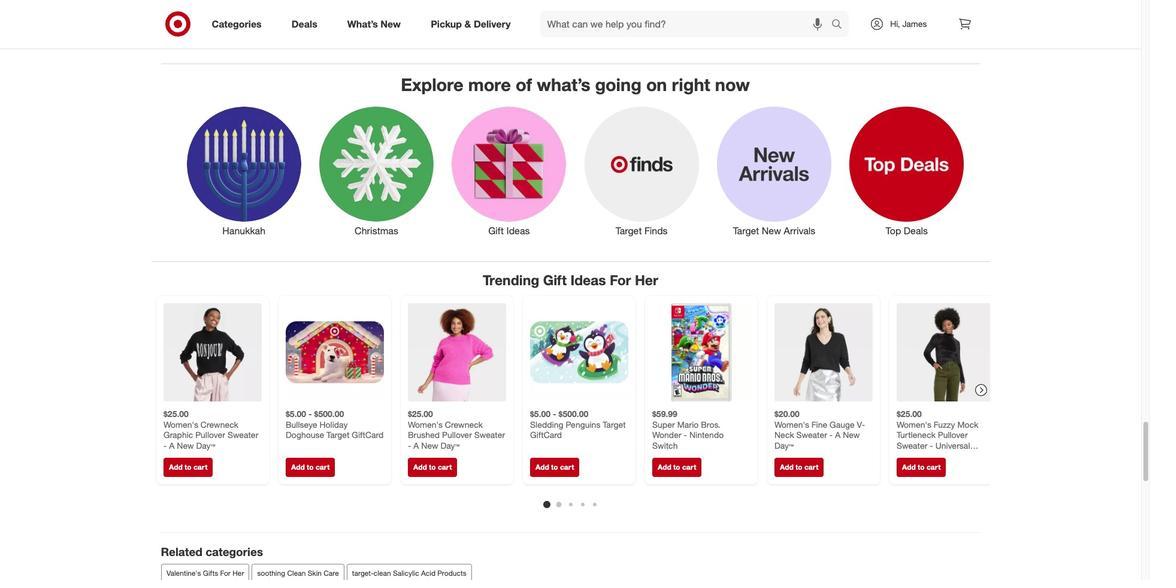 Task type: vqa. For each thing, say whether or not it's contained in the screenshot.
1st '$25.00' from right
yes



Task type: describe. For each thing, give the bounding box(es) containing it.
$500.00 for penguins
[[558, 409, 588, 419]]

new inside $25.00 women's crewneck brushed pullover sweater - a new day™
[[421, 440, 438, 450]]

sledding penguins target giftcard image
[[530, 303, 628, 402]]

cart for mock
[[927, 463, 941, 472]]

search
[[826, 19, 855, 31]]

now
[[715, 74, 750, 95]]

fuzzy
[[934, 419, 955, 429]]

0 vertical spatial for
[[610, 272, 631, 288]]

cart for sledding
[[560, 463, 574, 472]]

acid
[[421, 569, 435, 578]]

what's new
[[347, 18, 401, 30]]

day™ for brushed
[[440, 440, 460, 450]]

trending gift ideas for her
[[483, 272, 658, 288]]

more
[[468, 74, 511, 95]]

add for $25.00 women's crewneck brushed pullover sweater - a new day™
[[413, 463, 427, 472]]

add to cart button for bullseye holiday doghouse target giftcard
[[286, 458, 335, 477]]

$5.00 for $5.00 - $500.00 sledding penguins target giftcard
[[530, 409, 550, 419]]

$25.00 women's fuzzy mock turtleneck pullover sweater - universal thread™
[[897, 409, 978, 461]]

to for women's fine gauge v- neck sweater - a new day™
[[796, 463, 802, 472]]

a for $25.00 women's crewneck brushed pullover sweater - a new day™
[[413, 440, 419, 450]]

add to cart for $25.00 women's fuzzy mock turtleneck pullover sweater - universal thread™
[[902, 463, 941, 472]]

christmas link
[[310, 104, 443, 238]]

soothing clean skin care
[[257, 569, 339, 578]]

hi,
[[891, 19, 900, 29]]

- inside $59.99 super mario bros. wonder - nintendo switch
[[684, 430, 687, 440]]

cart for graphic
[[193, 463, 207, 472]]

1 vertical spatial her
[[232, 569, 244, 578]]

target-clean salicylic acid products link
[[347, 564, 472, 580]]

1 horizontal spatial gift
[[543, 272, 567, 288]]

new inside $25.00 women's crewneck graphic pullover sweater - a new day™
[[177, 440, 194, 450]]

valentine's gifts for her
[[166, 569, 244, 578]]

gauge
[[830, 419, 855, 429]]

soothing clean skin care link
[[252, 564, 344, 580]]

$25.00 for $25.00 women's fuzzy mock turtleneck pullover sweater - universal thread™
[[897, 409, 922, 419]]

bullseye holiday doghouse target giftcard image
[[286, 303, 384, 402]]

finds
[[645, 224, 668, 236]]

women's for women's fuzzy mock turtleneck pullover sweater - universal thread™
[[897, 419, 931, 429]]

&
[[465, 18, 471, 30]]

add for $25.00 women's crewneck graphic pullover sweater - a new day™
[[169, 463, 182, 472]]

switch
[[652, 440, 678, 450]]

women's for women's crewneck brushed pullover sweater - a new day™
[[408, 419, 443, 429]]

super
[[652, 419, 675, 429]]

what's
[[347, 18, 378, 30]]

on
[[646, 74, 667, 95]]

$59.99 super mario bros. wonder - nintendo switch
[[652, 409, 724, 450]]

a inside $20.00 women's fine gauge v- neck sweater - a new day™
[[835, 430, 841, 440]]

categories
[[212, 18, 262, 30]]

add to cart for $5.00 - $500.00 sledding penguins target giftcard
[[535, 463, 574, 472]]

sweater inside $25.00 women's crewneck graphic pullover sweater - a new day™
[[227, 430, 258, 440]]

products
[[437, 569, 466, 578]]

$5.00 - $500.00 sledding penguins target giftcard
[[530, 409, 626, 440]]

soothing
[[257, 569, 285, 578]]

add to cart for $5.00 - $500.00 bullseye holiday doghouse target giftcard
[[291, 463, 329, 472]]

christmas
[[355, 224, 398, 236]]

new inside 'target new arrivals' "link"
[[762, 224, 781, 236]]

$25.00 for $25.00 women's crewneck brushed pullover sweater - a new day™
[[408, 409, 433, 419]]

holiday
[[319, 419, 348, 429]]

add for $5.00 - $500.00 sledding penguins target giftcard
[[535, 463, 549, 472]]

new inside what's new link
[[381, 18, 401, 30]]

crewneck for brushed
[[445, 419, 483, 429]]

thread™
[[897, 451, 928, 461]]

clean
[[373, 569, 391, 578]]

add for $20.00 women's fine gauge v- neck sweater - a new day™
[[780, 463, 794, 472]]

what's new link
[[337, 11, 416, 37]]

target new arrivals link
[[708, 104, 841, 238]]

target finds
[[616, 224, 668, 236]]

explore more of what's going on right now
[[401, 74, 750, 95]]

$25.00 women's crewneck graphic pullover sweater - a new day™
[[163, 409, 258, 450]]

to for bullseye holiday doghouse target giftcard
[[307, 463, 313, 472]]

gifts
[[203, 569, 218, 578]]

$20.00
[[774, 409, 800, 419]]

to for sledding penguins target giftcard
[[551, 463, 558, 472]]

$25.00 women's crewneck brushed pullover sweater - a new day™
[[408, 409, 505, 450]]

turtleneck
[[897, 430, 936, 440]]

- inside $25.00 women's crewneck brushed pullover sweater - a new day™
[[408, 440, 411, 450]]

valentine's gifts for her link
[[161, 564, 249, 580]]

salicylic
[[393, 569, 419, 578]]

to for women's crewneck brushed pullover sweater - a new day™
[[429, 463, 436, 472]]

right
[[672, 74, 711, 95]]

trending
[[483, 272, 540, 288]]

top deals
[[886, 224, 928, 236]]

What can we help you find? suggestions appear below search field
[[540, 11, 835, 37]]

women's for women's fine gauge v- neck sweater - a new day™
[[774, 419, 809, 429]]

add to cart button for women's crewneck brushed pullover sweater - a new day™
[[408, 458, 457, 477]]

0 vertical spatial her
[[635, 272, 658, 288]]

- inside "$5.00 - $500.00 bullseye holiday doghouse target giftcard"
[[308, 409, 312, 419]]

pullover for graphic
[[195, 430, 225, 440]]

nintendo
[[689, 430, 724, 440]]

pickup & delivery
[[431, 18, 511, 30]]

1 vertical spatial ideas
[[571, 272, 606, 288]]

fine
[[812, 419, 827, 429]]

hanukkah
[[222, 224, 266, 236]]

deals link
[[281, 11, 332, 37]]

0 horizontal spatial for
[[220, 569, 230, 578]]

gift ideas link
[[443, 104, 576, 238]]

cart for bros.
[[682, 463, 696, 472]]

$5.00 for $5.00 - $500.00 bullseye holiday doghouse target giftcard
[[286, 409, 306, 419]]

add to cart button for sledding penguins target giftcard
[[530, 458, 579, 477]]

giftcard inside $5.00 - $500.00 sledding penguins target giftcard
[[530, 430, 562, 440]]

to for super mario bros. wonder - nintendo switch
[[673, 463, 680, 472]]

cart for gauge
[[804, 463, 818, 472]]

bullseye
[[286, 419, 317, 429]]

add to cart button for super mario bros. wonder - nintendo switch
[[652, 458, 702, 477]]

sweater inside $20.00 women's fine gauge v- neck sweater - a new day™
[[796, 430, 827, 440]]

to for women's crewneck graphic pullover sweater - a new day™
[[184, 463, 191, 472]]



Task type: locate. For each thing, give the bounding box(es) containing it.
1 add from the left
[[169, 463, 182, 472]]

4 add to cart from the left
[[535, 463, 574, 472]]

neck
[[774, 430, 794, 440]]

pullover inside $25.00 women's crewneck graphic pullover sweater - a new day™
[[195, 430, 225, 440]]

1 $500.00 from the left
[[314, 409, 344, 419]]

to down $20.00 women's fine gauge v- neck sweater - a new day™
[[796, 463, 802, 472]]

3 pullover from the left
[[938, 430, 968, 440]]

1 $5.00 from the left
[[286, 409, 306, 419]]

7 to from the left
[[918, 463, 925, 472]]

0 horizontal spatial a
[[169, 440, 174, 450]]

1 horizontal spatial $25.00
[[408, 409, 433, 419]]

women's crewneck brushed pullover sweater - a new day™ image
[[408, 303, 506, 402], [408, 303, 506, 402]]

sweater inside $25.00 women's fuzzy mock turtleneck pullover sweater - universal thread™
[[897, 440, 928, 450]]

- up "bullseye"
[[308, 409, 312, 419]]

$5.00 inside $5.00 - $500.00 sledding penguins target giftcard
[[530, 409, 550, 419]]

target right penguins at the bottom of page
[[603, 419, 626, 429]]

0 horizontal spatial her
[[232, 569, 244, 578]]

mock
[[958, 419, 978, 429]]

add to cart button for women's fine gauge v- neck sweater - a new day™
[[774, 458, 824, 477]]

0 vertical spatial deals
[[292, 18, 317, 30]]

2 add to cart button from the left
[[286, 458, 335, 477]]

- down brushed
[[408, 440, 411, 450]]

explore
[[401, 74, 464, 95]]

7 add from the left
[[902, 463, 916, 472]]

add to cart button down doghouse
[[286, 458, 335, 477]]

clean
[[287, 569, 306, 578]]

$25.00 inside $25.00 women's crewneck brushed pullover sweater - a new day™
[[408, 409, 433, 419]]

6 cart from the left
[[804, 463, 818, 472]]

v-
[[857, 419, 865, 429]]

women's crewneck graphic pullover sweater - a new day™ image
[[163, 303, 262, 402], [163, 303, 262, 402]]

a for $25.00 women's crewneck graphic pullover sweater - a new day™
[[169, 440, 174, 450]]

add to cart down "sledding"
[[535, 463, 574, 472]]

2 add from the left
[[291, 463, 305, 472]]

$59.99
[[652, 409, 677, 419]]

1 horizontal spatial her
[[635, 272, 658, 288]]

add to cart down graphic
[[169, 463, 207, 472]]

$500.00
[[314, 409, 344, 419], [558, 409, 588, 419]]

3 $25.00 from the left
[[897, 409, 922, 419]]

5 add to cart from the left
[[658, 463, 696, 472]]

her
[[635, 272, 658, 288], [232, 569, 244, 578]]

to down brushed
[[429, 463, 436, 472]]

5 add to cart button from the left
[[652, 458, 702, 477]]

1 crewneck from the left
[[200, 419, 238, 429]]

women's for women's crewneck graphic pullover sweater - a new day™
[[163, 419, 198, 429]]

cart down nintendo
[[682, 463, 696, 472]]

0 horizontal spatial $25.00
[[163, 409, 188, 419]]

1 horizontal spatial $5.00
[[530, 409, 550, 419]]

deals left what's
[[292, 18, 317, 30]]

target down holiday
[[326, 430, 349, 440]]

$5.00 up "bullseye"
[[286, 409, 306, 419]]

1 horizontal spatial ideas
[[571, 272, 606, 288]]

add
[[169, 463, 182, 472], [291, 463, 305, 472], [413, 463, 427, 472], [535, 463, 549, 472], [658, 463, 671, 472], [780, 463, 794, 472], [902, 463, 916, 472]]

$25.00 up graphic
[[163, 409, 188, 419]]

target-
[[352, 569, 374, 578]]

to
[[184, 463, 191, 472], [307, 463, 313, 472], [429, 463, 436, 472], [551, 463, 558, 472], [673, 463, 680, 472], [796, 463, 802, 472], [918, 463, 925, 472]]

0 vertical spatial ideas
[[507, 224, 530, 236]]

- up "sledding"
[[553, 409, 556, 419]]

a down graphic
[[169, 440, 174, 450]]

her down target finds
[[635, 272, 658, 288]]

3 cart from the left
[[438, 463, 452, 472]]

$500.00 up holiday
[[314, 409, 344, 419]]

1 add to cart from the left
[[169, 463, 207, 472]]

pullover right graphic
[[195, 430, 225, 440]]

0 horizontal spatial crewneck
[[200, 419, 238, 429]]

0 horizontal spatial gift
[[488, 224, 504, 236]]

for
[[610, 272, 631, 288], [220, 569, 230, 578]]

6 add to cart button from the left
[[774, 458, 824, 477]]

sweater inside $25.00 women's crewneck brushed pullover sweater - a new day™
[[474, 430, 505, 440]]

$5.00 - $500.00 bullseye holiday doghouse target giftcard
[[286, 409, 383, 440]]

to down "sledding"
[[551, 463, 558, 472]]

$500.00 inside "$5.00 - $500.00 bullseye holiday doghouse target giftcard"
[[314, 409, 344, 419]]

$500.00 inside $5.00 - $500.00 sledding penguins target giftcard
[[558, 409, 588, 419]]

giftcard down "sledding"
[[530, 430, 562, 440]]

target inside "link"
[[733, 224, 759, 236]]

wonder
[[652, 430, 681, 440]]

pullover for brushed
[[442, 430, 472, 440]]

women's fuzzy mock turtleneck pullover sweater - universal thread™ image
[[897, 303, 995, 402], [897, 303, 995, 402]]

target inside "$5.00 - $500.00 bullseye holiday doghouse target giftcard"
[[326, 430, 349, 440]]

deals right the top
[[904, 224, 928, 236]]

deals inside "link"
[[292, 18, 317, 30]]

2 add to cart from the left
[[291, 463, 329, 472]]

5 to from the left
[[673, 463, 680, 472]]

4 women's from the left
[[897, 419, 931, 429]]

pullover
[[195, 430, 225, 440], [442, 430, 472, 440], [938, 430, 968, 440]]

1 women's from the left
[[163, 419, 198, 429]]

target left arrivals
[[733, 224, 759, 236]]

2 women's from the left
[[408, 419, 443, 429]]

add to cart for $25.00 women's crewneck graphic pullover sweater - a new day™
[[169, 463, 207, 472]]

1 day™ from the left
[[196, 440, 215, 450]]

add down neck
[[780, 463, 794, 472]]

add to cart button down neck
[[774, 458, 824, 477]]

care
[[323, 569, 339, 578]]

pickup
[[431, 18, 462, 30]]

add to cart button down turtleneck
[[897, 458, 946, 477]]

super mario bros. wonder - nintendo switch image
[[652, 303, 751, 402], [652, 303, 751, 402]]

- inside $25.00 women's crewneck graphic pullover sweater - a new day™
[[163, 440, 167, 450]]

mario
[[677, 419, 699, 429]]

target-clean salicylic acid products
[[352, 569, 466, 578]]

for right the gifts
[[220, 569, 230, 578]]

crewneck inside $25.00 women's crewneck brushed pullover sweater - a new day™
[[445, 419, 483, 429]]

day™ inside $25.00 women's crewneck graphic pullover sweater - a new day™
[[196, 440, 215, 450]]

$25.00 for $25.00 women's crewneck graphic pullover sweater - a new day™
[[163, 409, 188, 419]]

4 to from the left
[[551, 463, 558, 472]]

2 horizontal spatial $25.00
[[897, 409, 922, 419]]

new right what's
[[381, 18, 401, 30]]

gift up trending
[[488, 224, 504, 236]]

2 crewneck from the left
[[445, 419, 483, 429]]

new down graphic
[[177, 440, 194, 450]]

going
[[595, 74, 642, 95]]

hi, james
[[891, 19, 927, 29]]

add down doghouse
[[291, 463, 305, 472]]

target
[[616, 224, 642, 236], [733, 224, 759, 236], [603, 419, 626, 429], [326, 430, 349, 440]]

james
[[903, 19, 927, 29]]

categories
[[206, 545, 263, 559]]

2 horizontal spatial a
[[835, 430, 841, 440]]

add to cart button
[[163, 458, 213, 477], [286, 458, 335, 477], [408, 458, 457, 477], [530, 458, 579, 477], [652, 458, 702, 477], [774, 458, 824, 477], [897, 458, 946, 477]]

1 horizontal spatial deals
[[904, 224, 928, 236]]

a down gauge
[[835, 430, 841, 440]]

1 horizontal spatial crewneck
[[445, 419, 483, 429]]

pullover right brushed
[[442, 430, 472, 440]]

new down gauge
[[843, 430, 860, 440]]

add down thread™
[[902, 463, 916, 472]]

penguins
[[566, 419, 600, 429]]

categories link
[[202, 11, 277, 37]]

giftcard
[[352, 430, 383, 440], [530, 430, 562, 440]]

to for women's fuzzy mock turtleneck pullover sweater - universal thread™
[[918, 463, 925, 472]]

women's inside $20.00 women's fine gauge v- neck sweater - a new day™
[[774, 419, 809, 429]]

4 add to cart button from the left
[[530, 458, 579, 477]]

add down graphic
[[169, 463, 182, 472]]

2 to from the left
[[307, 463, 313, 472]]

cart for bullseye
[[315, 463, 329, 472]]

cart down $25.00 women's crewneck graphic pullover sweater - a new day™ on the bottom
[[193, 463, 207, 472]]

women's inside $25.00 women's fuzzy mock turtleneck pullover sweater - universal thread™
[[897, 419, 931, 429]]

gift right trending
[[543, 272, 567, 288]]

crewneck inside $25.00 women's crewneck graphic pullover sweater - a new day™
[[200, 419, 238, 429]]

1 vertical spatial gift
[[543, 272, 567, 288]]

$5.00
[[286, 409, 306, 419], [530, 409, 550, 419]]

top deals link
[[841, 104, 973, 238]]

deals
[[292, 18, 317, 30], [904, 224, 928, 236]]

cart
[[193, 463, 207, 472], [315, 463, 329, 472], [438, 463, 452, 472], [560, 463, 574, 472], [682, 463, 696, 472], [804, 463, 818, 472], [927, 463, 941, 472]]

new down brushed
[[421, 440, 438, 450]]

add for $5.00 - $500.00 bullseye holiday doghouse target giftcard
[[291, 463, 305, 472]]

1 pullover from the left
[[195, 430, 225, 440]]

gift ideas
[[488, 224, 530, 236]]

6 to from the left
[[796, 463, 802, 472]]

1 vertical spatial deals
[[904, 224, 928, 236]]

new inside $20.00 women's fine gauge v- neck sweater - a new day™
[[843, 430, 860, 440]]

0 horizontal spatial pullover
[[195, 430, 225, 440]]

valentine's
[[166, 569, 201, 578]]

women's up graphic
[[163, 419, 198, 429]]

add down "sledding"
[[535, 463, 549, 472]]

1 horizontal spatial day™
[[440, 440, 460, 450]]

$5.00 inside "$5.00 - $500.00 bullseye holiday doghouse target giftcard"
[[286, 409, 306, 419]]

what's
[[537, 74, 590, 95]]

$500.00 up penguins at the bottom of page
[[558, 409, 588, 419]]

4 add from the left
[[535, 463, 549, 472]]

3 add to cart from the left
[[413, 463, 452, 472]]

add to cart
[[169, 463, 207, 472], [291, 463, 329, 472], [413, 463, 452, 472], [535, 463, 574, 472], [658, 463, 696, 472], [780, 463, 818, 472], [902, 463, 941, 472]]

add to cart button down "sledding"
[[530, 458, 579, 477]]

0 vertical spatial gift
[[488, 224, 504, 236]]

doghouse
[[286, 430, 324, 440]]

women's up turtleneck
[[897, 419, 931, 429]]

sledding
[[530, 419, 563, 429]]

add down switch at the right bottom
[[658, 463, 671, 472]]

1 horizontal spatial a
[[413, 440, 419, 450]]

add to cart for $25.00 women's crewneck brushed pullover sweater - a new day™
[[413, 463, 452, 472]]

giftcard left brushed
[[352, 430, 383, 440]]

2 $5.00 from the left
[[530, 409, 550, 419]]

giftcard inside "$5.00 - $500.00 bullseye holiday doghouse target giftcard"
[[352, 430, 383, 440]]

to down doghouse
[[307, 463, 313, 472]]

women's up brushed
[[408, 419, 443, 429]]

5 cart from the left
[[682, 463, 696, 472]]

women's inside $25.00 women's crewneck graphic pullover sweater - a new day™
[[163, 419, 198, 429]]

3 add to cart button from the left
[[408, 458, 457, 477]]

2 $25.00 from the left
[[408, 409, 433, 419]]

$500.00 for holiday
[[314, 409, 344, 419]]

- inside $20.00 women's fine gauge v- neck sweater - a new day™
[[829, 430, 833, 440]]

a inside $25.00 women's crewneck graphic pullover sweater - a new day™
[[169, 440, 174, 450]]

a inside $25.00 women's crewneck brushed pullover sweater - a new day™
[[413, 440, 419, 450]]

women's down $20.00
[[774, 419, 809, 429]]

7 cart from the left
[[927, 463, 941, 472]]

$20.00 women's fine gauge v- neck sweater - a new day™
[[774, 409, 865, 450]]

for down target finds
[[610, 272, 631, 288]]

bros.
[[701, 419, 720, 429]]

top
[[886, 224, 901, 236]]

add to cart for $20.00 women's fine gauge v- neck sweater - a new day™
[[780, 463, 818, 472]]

2 $500.00 from the left
[[558, 409, 588, 419]]

2 day™ from the left
[[440, 440, 460, 450]]

gift inside gift ideas link
[[488, 224, 504, 236]]

pullover inside $25.00 women's fuzzy mock turtleneck pullover sweater - universal thread™
[[938, 430, 968, 440]]

skin
[[308, 569, 321, 578]]

cart down doghouse
[[315, 463, 329, 472]]

cart down $5.00 - $500.00 sledding penguins target giftcard
[[560, 463, 574, 472]]

7 add to cart button from the left
[[897, 458, 946, 477]]

2 horizontal spatial pullover
[[938, 430, 968, 440]]

add to cart down thread™
[[902, 463, 941, 472]]

0 horizontal spatial deals
[[292, 18, 317, 30]]

pullover up universal
[[938, 430, 968, 440]]

- inside $5.00 - $500.00 sledding penguins target giftcard
[[553, 409, 556, 419]]

to down switch at the right bottom
[[673, 463, 680, 472]]

1 add to cart button from the left
[[163, 458, 213, 477]]

add to cart down doghouse
[[291, 463, 329, 472]]

$25.00 inside $25.00 women's fuzzy mock turtleneck pullover sweater - universal thread™
[[897, 409, 922, 419]]

1 giftcard from the left
[[352, 430, 383, 440]]

0 horizontal spatial ideas
[[507, 224, 530, 236]]

related
[[161, 545, 202, 559]]

to down thread™
[[918, 463, 925, 472]]

3 add from the left
[[413, 463, 427, 472]]

crewneck for graphic
[[200, 419, 238, 429]]

add to cart down switch at the right bottom
[[658, 463, 696, 472]]

a
[[835, 430, 841, 440], [169, 440, 174, 450], [413, 440, 419, 450]]

brushed
[[408, 430, 440, 440]]

deals inside "link"
[[904, 224, 928, 236]]

2 horizontal spatial day™
[[774, 440, 794, 450]]

women's fine gauge v-neck sweater - a new day™ image
[[774, 303, 873, 402], [774, 303, 873, 402]]

1 cart from the left
[[193, 463, 207, 472]]

related categories
[[161, 545, 263, 559]]

- down gauge
[[829, 430, 833, 440]]

day™ inside $20.00 women's fine gauge v- neck sweater - a new day™
[[774, 440, 794, 450]]

add to cart button for women's crewneck graphic pullover sweater - a new day™
[[163, 458, 213, 477]]

target new arrivals
[[733, 224, 816, 236]]

target left finds
[[616, 224, 642, 236]]

2 cart from the left
[[315, 463, 329, 472]]

2 giftcard from the left
[[530, 430, 562, 440]]

- down turtleneck
[[930, 440, 933, 450]]

target inside $5.00 - $500.00 sledding penguins target giftcard
[[603, 419, 626, 429]]

cart down thread™
[[927, 463, 941, 472]]

7 add to cart from the left
[[902, 463, 941, 472]]

of
[[516, 74, 532, 95]]

women's
[[163, 419, 198, 429], [408, 419, 443, 429], [774, 419, 809, 429], [897, 419, 931, 429]]

$25.00 up brushed
[[408, 409, 433, 419]]

pullover inside $25.00 women's crewneck brushed pullover sweater - a new day™
[[442, 430, 472, 440]]

hanukkah link
[[178, 104, 310, 238]]

- down 'mario'
[[684, 430, 687, 440]]

pickup & delivery link
[[421, 11, 526, 37]]

1 $25.00 from the left
[[163, 409, 188, 419]]

-
[[308, 409, 312, 419], [553, 409, 556, 419], [684, 430, 687, 440], [829, 430, 833, 440], [163, 440, 167, 450], [408, 440, 411, 450], [930, 440, 933, 450]]

add for $59.99 super mario bros. wonder - nintendo switch
[[658, 463, 671, 472]]

new
[[381, 18, 401, 30], [762, 224, 781, 236], [843, 430, 860, 440], [177, 440, 194, 450], [421, 440, 438, 450]]

add down brushed
[[413, 463, 427, 472]]

add to cart for $59.99 super mario bros. wonder - nintendo switch
[[658, 463, 696, 472]]

$5.00 up "sledding"
[[530, 409, 550, 419]]

arrivals
[[784, 224, 816, 236]]

- inside $25.00 women's fuzzy mock turtleneck pullover sweater - universal thread™
[[930, 440, 933, 450]]

her down categories
[[232, 569, 244, 578]]

0 horizontal spatial day™
[[196, 440, 215, 450]]

add to cart button down graphic
[[163, 458, 213, 477]]

new left arrivals
[[762, 224, 781, 236]]

a down brushed
[[413, 440, 419, 450]]

cart down $20.00 women's fine gauge v- neck sweater - a new day™
[[804, 463, 818, 472]]

$25.00 up turtleneck
[[897, 409, 922, 419]]

add to cart button down switch at the right bottom
[[652, 458, 702, 477]]

1 horizontal spatial giftcard
[[530, 430, 562, 440]]

delivery
[[474, 18, 511, 30]]

universal
[[935, 440, 970, 450]]

$25.00 inside $25.00 women's crewneck graphic pullover sweater - a new day™
[[163, 409, 188, 419]]

day™ inside $25.00 women's crewneck brushed pullover sweater - a new day™
[[440, 440, 460, 450]]

women's inside $25.00 women's crewneck brushed pullover sweater - a new day™
[[408, 419, 443, 429]]

2 pullover from the left
[[442, 430, 472, 440]]

search button
[[826, 11, 855, 40]]

ideas
[[507, 224, 530, 236], [571, 272, 606, 288]]

target finds link
[[576, 104, 708, 238]]

cart down brushed
[[438, 463, 452, 472]]

1 horizontal spatial for
[[610, 272, 631, 288]]

add to cart button down brushed
[[408, 458, 457, 477]]

add to cart down neck
[[780, 463, 818, 472]]

6 add to cart from the left
[[780, 463, 818, 472]]

1 vertical spatial for
[[220, 569, 230, 578]]

4 cart from the left
[[560, 463, 574, 472]]

graphic
[[163, 430, 193, 440]]

0 horizontal spatial $500.00
[[314, 409, 344, 419]]

1 horizontal spatial pullover
[[442, 430, 472, 440]]

1 to from the left
[[184, 463, 191, 472]]

to down graphic
[[184, 463, 191, 472]]

3 day™ from the left
[[774, 440, 794, 450]]

3 to from the left
[[429, 463, 436, 472]]

0 horizontal spatial giftcard
[[352, 430, 383, 440]]

add for $25.00 women's fuzzy mock turtleneck pullover sweater - universal thread™
[[902, 463, 916, 472]]

cart for brushed
[[438, 463, 452, 472]]

0 horizontal spatial $5.00
[[286, 409, 306, 419]]

6 add from the left
[[780, 463, 794, 472]]

sweater
[[227, 430, 258, 440], [474, 430, 505, 440], [796, 430, 827, 440], [897, 440, 928, 450]]

- down graphic
[[163, 440, 167, 450]]

3 women's from the left
[[774, 419, 809, 429]]

day™ for graphic
[[196, 440, 215, 450]]

5 add from the left
[[658, 463, 671, 472]]

add to cart button for women's fuzzy mock turtleneck pullover sweater - universal thread™
[[897, 458, 946, 477]]

add to cart down brushed
[[413, 463, 452, 472]]

1 horizontal spatial $500.00
[[558, 409, 588, 419]]



